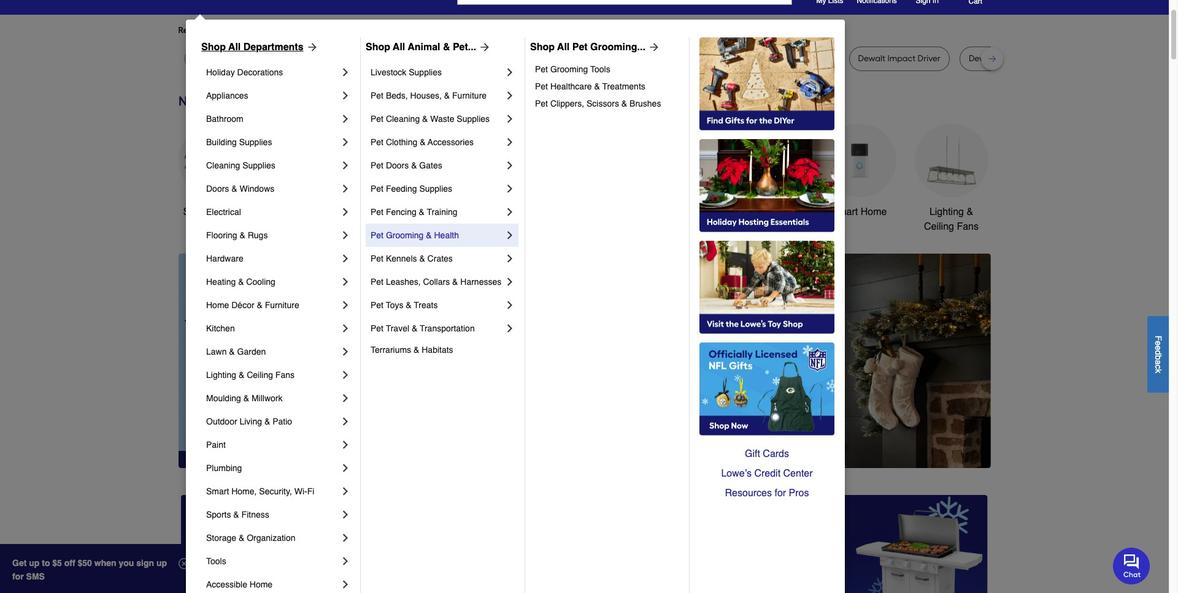 Task type: vqa. For each thing, say whether or not it's contained in the screenshot.
buy to the bottom
no



Task type: locate. For each thing, give the bounding box(es) containing it.
sign
[[136, 559, 154, 569]]

supplies up windows
[[242, 161, 275, 171]]

pet left beds,
[[371, 91, 384, 101]]

cleaning down 'building'
[[206, 161, 240, 171]]

chevron right image for pet kennels & crates
[[504, 253, 516, 265]]

0 horizontal spatial lighting & ceiling fans
[[206, 371, 295, 380]]

shop all pet grooming... link
[[530, 40, 660, 55]]

lowe's credit center link
[[700, 465, 835, 484]]

pet down 'livestock'
[[371, 114, 384, 124]]

shop
[[201, 42, 226, 53], [366, 42, 390, 53], [530, 42, 555, 53]]

pet clippers, scissors & brushes link
[[535, 95, 681, 112]]

all up pet grooming tools
[[557, 42, 570, 53]]

1 horizontal spatial doors
[[386, 161, 409, 171]]

outdoor for outdoor tools & equipment
[[640, 207, 676, 218]]

1 shop from the left
[[201, 42, 226, 53]]

1 vertical spatial smart
[[206, 487, 229, 497]]

outdoor up equipment
[[640, 207, 676, 218]]

2 vertical spatial home
[[250, 580, 273, 590]]

1 horizontal spatial furniture
[[452, 91, 487, 101]]

pet down recommended searches for you heading at the top of page
[[572, 42, 588, 53]]

flooring & rugs link
[[206, 224, 339, 247]]

tools down feeding
[[388, 207, 411, 218]]

grooming for &
[[386, 231, 424, 241]]

0 vertical spatial furniture
[[452, 91, 487, 101]]

0 horizontal spatial furniture
[[265, 301, 299, 310]]

pet inside pet doors & gates link
[[371, 161, 384, 171]]

cleaning supplies
[[206, 161, 275, 171]]

you for recommended searches for you
[[290, 25, 304, 36]]

1 vertical spatial decorations
[[465, 221, 517, 233]]

drill for dewalt drill bit
[[352, 53, 367, 64]]

habitats
[[422, 345, 453, 355]]

pet left leashes,
[[371, 277, 384, 287]]

pet inside pet healthcare & treatments link
[[535, 82, 548, 91]]

drill for dewalt drill
[[734, 53, 749, 64]]

6 dewalt from the left
[[858, 53, 886, 64]]

pet left clothing at the left top
[[371, 137, 384, 147]]

arrow right image inside "shop all animal & pet..." link
[[476, 41, 491, 53]]

1 horizontal spatial smart
[[832, 207, 858, 218]]

1 horizontal spatial fans
[[957, 221, 979, 233]]

0 horizontal spatial tools link
[[206, 550, 339, 574]]

pet inside pet beds, houses, & furniture link
[[371, 91, 384, 101]]

get up to 2 free select tools or batteries when you buy 1 with select purchases. image
[[181, 496, 437, 594]]

1 set from the left
[[448, 53, 461, 64]]

& inside 'moulding & millwork' link
[[243, 394, 249, 404]]

0 vertical spatial home
[[861, 207, 887, 218]]

all left animal
[[393, 42, 405, 53]]

searches
[[239, 25, 275, 36]]

pet inside the pet cleaning & waste supplies link
[[371, 114, 384, 124]]

shop these last-minute gifts. $99 or less. quantities are limited and won't last. image
[[178, 254, 376, 469]]

for inside get up to $5 off $50 when you sign up for sms
[[12, 573, 24, 582]]

2 bit from the left
[[436, 53, 446, 64]]

pet inside pet clippers, scissors & brushes link
[[535, 99, 548, 109]]

pet doors & gates
[[371, 161, 442, 171]]

1 vertical spatial outdoor
[[206, 417, 237, 427]]

0 horizontal spatial outdoor
[[206, 417, 237, 427]]

accessible home
[[206, 580, 273, 590]]

0 horizontal spatial smart
[[206, 487, 229, 497]]

storage
[[206, 534, 236, 544]]

home for smart home
[[861, 207, 887, 218]]

chevron right image for pet grooming & health
[[504, 229, 516, 242]]

you for more suggestions for you
[[399, 25, 413, 36]]

0 horizontal spatial you
[[290, 25, 304, 36]]

1 horizontal spatial shop
[[366, 42, 390, 53]]

heating
[[206, 277, 236, 287]]

pet healthcare & treatments link
[[535, 78, 681, 95]]

smart for smart home, security, wi-fi
[[206, 487, 229, 497]]

supplies up cleaning supplies
[[239, 137, 272, 147]]

2 horizontal spatial driver
[[918, 53, 941, 64]]

2 drill from the left
[[582, 53, 597, 64]]

lighting & ceiling fans link
[[915, 124, 988, 234], [206, 364, 339, 387]]

tools down drill bit set
[[590, 64, 610, 74]]

up to 30 percent off select grills and accessories. image
[[732, 496, 988, 594]]

dewalt for dewalt
[[194, 53, 221, 64]]

0 horizontal spatial driver
[[519, 53, 542, 64]]

sms
[[26, 573, 45, 582]]

pet inside pet clothing & accessories link
[[371, 137, 384, 147]]

cleaning
[[386, 114, 420, 124], [206, 161, 240, 171]]

pet leashes, collars & harnesses
[[371, 277, 501, 287]]

holiday decorations link
[[206, 61, 339, 84]]

1 bit from the left
[[369, 53, 379, 64]]

0 vertical spatial lighting & ceiling fans
[[924, 207, 979, 233]]

1 vertical spatial furniture
[[265, 301, 299, 310]]

pet up pet feeding supplies
[[371, 161, 384, 171]]

for down get
[[12, 573, 24, 582]]

arrow right image for shop all departments
[[303, 41, 318, 53]]

tools down storage
[[206, 557, 226, 567]]

0 horizontal spatial shop
[[201, 42, 226, 53]]

0 horizontal spatial bathroom
[[206, 114, 243, 124]]

fans
[[957, 221, 979, 233], [275, 371, 295, 380]]

0 horizontal spatial home
[[206, 301, 229, 310]]

doors up feeding
[[386, 161, 409, 171]]

clippers,
[[550, 99, 584, 109]]

chevron right image for hardware
[[339, 253, 352, 265]]

1 horizontal spatial impact
[[777, 53, 805, 64]]

2 shop from the left
[[366, 42, 390, 53]]

& inside pet kennels & crates link
[[419, 254, 425, 264]]

supplies right waste
[[457, 114, 490, 124]]

home,
[[231, 487, 257, 497]]

dewalt drill
[[705, 53, 749, 64]]

pet inside 'pet grooming tools' link
[[535, 64, 548, 74]]

lawn
[[206, 347, 227, 357]]

furniture down heating & cooling link
[[265, 301, 299, 310]]

pet cleaning & waste supplies link
[[371, 107, 504, 131]]

pros
[[789, 488, 809, 499]]

outdoor down the moulding
[[206, 417, 237, 427]]

1 vertical spatial lighting & ceiling fans
[[206, 371, 295, 380]]

0 horizontal spatial lighting
[[206, 371, 236, 380]]

pet down impact driver bit
[[535, 64, 548, 74]]

chevron right image for flooring & rugs
[[339, 229, 352, 242]]

pet up pet kennels & crates
[[371, 231, 384, 241]]

cleaning up clothing at the left top
[[386, 114, 420, 124]]

0 vertical spatial fans
[[957, 221, 979, 233]]

garden
[[237, 347, 266, 357]]

4 dewalt from the left
[[407, 53, 434, 64]]

resources for pros link
[[700, 484, 835, 504]]

supplies for building supplies
[[239, 137, 272, 147]]

3 impact from the left
[[888, 53, 916, 64]]

set
[[448, 53, 461, 64], [611, 53, 624, 64], [664, 53, 677, 64], [1027, 53, 1039, 64]]

impact driver
[[777, 53, 830, 64]]

shop up impact driver bit
[[530, 42, 555, 53]]

& inside pet grooming & health link
[[426, 231, 432, 241]]

dewalt tool
[[249, 53, 294, 64]]

shop for shop all pet grooming...
[[530, 42, 555, 53]]

arrow right image inside shop all departments link
[[303, 41, 318, 53]]

supplies for livestock supplies
[[409, 67, 442, 77]]

pet inside pet grooming & health link
[[371, 231, 384, 241]]

1 horizontal spatial decorations
[[465, 221, 517, 233]]

pet left feeding
[[371, 184, 384, 194]]

f e e d b a c k button
[[1147, 316, 1169, 393]]

pet inside pet fencing & training link
[[371, 207, 384, 217]]

chevron right image
[[504, 113, 516, 125], [504, 160, 516, 172], [339, 183, 352, 195], [504, 183, 516, 195], [339, 323, 352, 335], [504, 323, 516, 335], [339, 346, 352, 358], [339, 369, 352, 382], [339, 393, 352, 405], [339, 463, 352, 475], [339, 486, 352, 498]]

0 horizontal spatial ceiling
[[247, 371, 273, 380]]

chevron right image for smart home, security, wi-fi
[[339, 486, 352, 498]]

pet for pet leashes, collars & harnesses
[[371, 277, 384, 287]]

organization
[[247, 534, 295, 544]]

0 vertical spatial outdoor
[[640, 207, 676, 218]]

1 vertical spatial cleaning
[[206, 161, 240, 171]]

None search field
[[457, 0, 792, 16]]

furniture up waste
[[452, 91, 487, 101]]

pet leashes, collars & harnesses link
[[371, 271, 504, 294]]

1 horizontal spatial lighting
[[930, 207, 964, 218]]

1 horizontal spatial outdoor
[[640, 207, 676, 218]]

2 impact from the left
[[777, 53, 805, 64]]

wi-
[[294, 487, 307, 497]]

pet left travel
[[371, 324, 384, 334]]

holiday decorations
[[206, 67, 283, 77]]

1 horizontal spatial bathroom
[[746, 207, 789, 218]]

2 driver from the left
[[807, 53, 830, 64]]

& inside pet travel & transportation link
[[412, 324, 417, 334]]

0 vertical spatial grooming
[[550, 64, 588, 74]]

all down recommended searches for you
[[228, 42, 241, 53]]

doors up shop all deals
[[206, 184, 229, 194]]

2 up from the left
[[156, 559, 167, 569]]

chat invite button image
[[1113, 548, 1151, 585]]

1 impact from the left
[[489, 53, 517, 64]]

& inside pet fencing & training link
[[419, 207, 425, 217]]

& inside home décor & furniture link
[[257, 301, 263, 310]]

1 vertical spatial grooming
[[386, 231, 424, 241]]

arrow right image
[[303, 41, 318, 53], [476, 41, 491, 53], [645, 41, 660, 53], [968, 361, 980, 374]]

2 horizontal spatial impact
[[888, 53, 916, 64]]

arrow right image inside shop all pet grooming... link
[[645, 41, 660, 53]]

3 driver from the left
[[918, 53, 941, 64]]

get
[[12, 559, 27, 569]]

1 drill from the left
[[352, 53, 367, 64]]

pet left clippers,
[[535, 99, 548, 109]]

1 you from the left
[[290, 25, 304, 36]]

& inside pet healthcare & treatments link
[[594, 82, 600, 91]]

outdoor inside outdoor tools & equipment
[[640, 207, 676, 218]]

1 dewalt from the left
[[194, 53, 221, 64]]

1 horizontal spatial you
[[399, 25, 413, 36]]

doors & windows
[[206, 184, 274, 194]]

christmas decorations
[[465, 207, 517, 233]]

0 vertical spatial ceiling
[[924, 221, 954, 233]]

1 vertical spatial lighting
[[206, 371, 236, 380]]

1 vertical spatial bathroom
[[746, 207, 789, 218]]

0 horizontal spatial up
[[29, 559, 39, 569]]

pet left kennels
[[371, 254, 384, 264]]

decorations down christmas
[[465, 221, 517, 233]]

0 vertical spatial cleaning
[[386, 114, 420, 124]]

1 horizontal spatial driver
[[807, 53, 830, 64]]

chevron right image for plumbing
[[339, 463, 352, 475]]

outdoor
[[640, 207, 676, 218], [206, 417, 237, 427]]

1 horizontal spatial cleaning
[[386, 114, 420, 124]]

1 e from the top
[[1154, 341, 1163, 346]]

shop all departments link
[[201, 40, 318, 55]]

Search Query text field
[[458, 0, 736, 4]]

2 horizontal spatial shop
[[530, 42, 555, 53]]

dewalt for dewalt drill
[[705, 53, 732, 64]]

grooming up 'healthcare'
[[550, 64, 588, 74]]

0 horizontal spatial cleaning
[[206, 161, 240, 171]]

& inside pet clothing & accessories link
[[420, 137, 426, 147]]

7 dewalt from the left
[[969, 53, 996, 64]]

smart home
[[832, 207, 887, 218]]

chevron right image for pet doors & gates
[[504, 160, 516, 172]]

& inside sports & fitness link
[[233, 511, 239, 520]]

& inside pet leashes, collars & harnesses link
[[452, 277, 458, 287]]

you left "more"
[[290, 25, 304, 36]]

shop down 'more suggestions for you' link
[[366, 42, 390, 53]]

cooling
[[246, 277, 275, 287]]

animal
[[408, 42, 440, 53]]

chevron right image for appliances
[[339, 90, 352, 102]]

1 vertical spatial fans
[[275, 371, 295, 380]]

up right sign
[[156, 559, 167, 569]]

furniture
[[452, 91, 487, 101], [265, 301, 299, 310]]

1 horizontal spatial home
[[250, 580, 273, 590]]

sports
[[206, 511, 231, 520]]

1 horizontal spatial tools link
[[362, 124, 436, 220]]

tools
[[590, 64, 610, 74], [388, 207, 411, 218], [678, 207, 701, 218], [206, 557, 226, 567]]

all right shop
[[209, 207, 219, 218]]

pet inside pet toys & treats link
[[371, 301, 384, 310]]

tool
[[279, 53, 294, 64]]

pet inside pet travel & transportation link
[[371, 324, 384, 334]]

chevron right image for home décor & furniture
[[339, 299, 352, 312]]

grooming up kennels
[[386, 231, 424, 241]]

1 vertical spatial ceiling
[[247, 371, 273, 380]]

scroll to item #2 image
[[660, 447, 690, 452]]

grooming for tools
[[550, 64, 588, 74]]

1 horizontal spatial lighting & ceiling fans link
[[915, 124, 988, 234]]

furniture inside pet beds, houses, & furniture link
[[452, 91, 487, 101]]

pet inside shop all pet grooming... link
[[572, 42, 588, 53]]

shop down recommended
[[201, 42, 226, 53]]

cleaning supplies link
[[206, 154, 339, 177]]

pet for pet fencing & training
[[371, 207, 384, 217]]

0 horizontal spatial doors
[[206, 184, 229, 194]]

pet inside pet feeding supplies link
[[371, 184, 384, 194]]

2 horizontal spatial home
[[861, 207, 887, 218]]

& inside flooring & rugs "link"
[[240, 231, 245, 241]]

0 vertical spatial bathroom
[[206, 114, 243, 124]]

find gifts for the diyer. image
[[700, 37, 835, 131]]

impact
[[489, 53, 517, 64], [777, 53, 805, 64], [888, 53, 916, 64]]

pet for pet feeding supplies
[[371, 184, 384, 194]]

1 horizontal spatial up
[[156, 559, 167, 569]]

pet for pet doors & gates
[[371, 161, 384, 171]]

5 dewalt from the left
[[705, 53, 732, 64]]

pet inside pet leashes, collars & harnesses link
[[371, 277, 384, 287]]

bathroom
[[206, 114, 243, 124], [746, 207, 789, 218]]

chevron right image for pet toys & treats
[[504, 299, 516, 312]]

all for animal
[[393, 42, 405, 53]]

treats
[[414, 301, 438, 310]]

chevron right image
[[339, 66, 352, 79], [504, 66, 516, 79], [339, 90, 352, 102], [504, 90, 516, 102], [339, 113, 352, 125], [339, 136, 352, 148], [504, 136, 516, 148], [339, 160, 352, 172], [339, 206, 352, 218], [504, 206, 516, 218], [339, 229, 352, 242], [504, 229, 516, 242], [339, 253, 352, 265], [504, 253, 516, 265], [339, 276, 352, 288], [504, 276, 516, 288], [339, 299, 352, 312], [504, 299, 516, 312], [339, 416, 352, 428], [339, 439, 352, 452], [339, 509, 352, 522], [339, 533, 352, 545], [339, 556, 352, 568], [339, 579, 352, 592]]

0 vertical spatial doors
[[386, 161, 409, 171]]

holiday hosting essentials. image
[[700, 139, 835, 233]]

decorations for christmas
[[465, 221, 517, 233]]

3 bit from the left
[[544, 53, 554, 64]]

leashes,
[[386, 277, 421, 287]]

tools up equipment
[[678, 207, 701, 218]]

0 vertical spatial lighting
[[930, 207, 964, 218]]

0 vertical spatial decorations
[[237, 67, 283, 77]]

smart home link
[[823, 124, 896, 220]]

e up b on the right bottom of the page
[[1154, 346, 1163, 351]]

3 drill from the left
[[734, 53, 749, 64]]

grooming
[[550, 64, 588, 74], [386, 231, 424, 241]]

chevron right image for building supplies
[[339, 136, 352, 148]]

1 vertical spatial tools link
[[206, 550, 339, 574]]

for right suggestions
[[386, 25, 397, 36]]

deals
[[222, 207, 247, 218]]

recommended searches for you heading
[[178, 25, 991, 37]]

recommended searches for you
[[178, 25, 304, 36]]

pet fencing & training
[[371, 207, 458, 217]]

driver for impact driver
[[807, 53, 830, 64]]

decorations down dewalt tool
[[237, 67, 283, 77]]

1 horizontal spatial grooming
[[550, 64, 588, 74]]

2 you from the left
[[399, 25, 413, 36]]

1 horizontal spatial ceiling
[[924, 221, 954, 233]]

accessories
[[428, 137, 474, 147]]

chevron right image for accessible home
[[339, 579, 352, 592]]

0 horizontal spatial grooming
[[386, 231, 424, 241]]

&
[[443, 42, 450, 53], [594, 82, 600, 91], [444, 91, 450, 101], [621, 99, 627, 109], [422, 114, 428, 124], [420, 137, 426, 147], [411, 161, 417, 171], [231, 184, 237, 194], [704, 207, 710, 218], [967, 207, 973, 218], [419, 207, 425, 217], [240, 231, 245, 241], [426, 231, 432, 241], [419, 254, 425, 264], [238, 277, 244, 287], [452, 277, 458, 287], [257, 301, 263, 310], [406, 301, 412, 310], [412, 324, 417, 334], [414, 345, 419, 355], [229, 347, 235, 357], [239, 371, 244, 380], [243, 394, 249, 404], [264, 417, 270, 427], [233, 511, 239, 520], [239, 534, 244, 544]]

1 vertical spatial lighting & ceiling fans link
[[206, 364, 339, 387]]

3 dewalt from the left
[[323, 53, 350, 64]]

e up d
[[1154, 341, 1163, 346]]

4 drill from the left
[[998, 53, 1013, 64]]

shop all departments
[[201, 42, 303, 53]]

1 driver from the left
[[519, 53, 542, 64]]

pet left 'healthcare'
[[535, 82, 548, 91]]

0 horizontal spatial impact
[[489, 53, 517, 64]]

0 vertical spatial smart
[[832, 207, 858, 218]]

millwork
[[252, 394, 283, 404]]

scroll to item #4 element
[[719, 445, 751, 453]]

pet left fencing
[[371, 207, 384, 217]]

supplies down dewalt bit set
[[409, 67, 442, 77]]

flooring
[[206, 231, 237, 241]]

2 dewalt from the left
[[249, 53, 276, 64]]

up left 'to' at left
[[29, 559, 39, 569]]

0 horizontal spatial decorations
[[237, 67, 283, 77]]

impact for impact driver
[[777, 53, 805, 64]]

transportation
[[420, 324, 475, 334]]

grooming...
[[590, 42, 645, 53]]

3 shop from the left
[[530, 42, 555, 53]]

paint link
[[206, 434, 339, 457]]

0 horizontal spatial bathroom link
[[206, 107, 339, 131]]

pet left toys in the bottom of the page
[[371, 301, 384, 310]]

pet inside pet kennels & crates link
[[371, 254, 384, 264]]

you up "shop all animal & pet..."
[[399, 25, 413, 36]]



Task type: describe. For each thing, give the bounding box(es) containing it.
building supplies link
[[206, 131, 339, 154]]

shop
[[183, 207, 206, 218]]

tools inside outdoor tools & equipment
[[678, 207, 701, 218]]

2 set from the left
[[611, 53, 624, 64]]

decorations for holiday
[[237, 67, 283, 77]]

1 up from the left
[[29, 559, 39, 569]]

livestock
[[371, 67, 406, 77]]

building supplies
[[206, 137, 272, 147]]

clothing
[[386, 137, 417, 147]]

chevron right image for doors & windows
[[339, 183, 352, 195]]

suggestions
[[336, 25, 384, 36]]

0 horizontal spatial fans
[[275, 371, 295, 380]]

plumbing link
[[206, 457, 339, 480]]

pet for pet clippers, scissors & brushes
[[535, 99, 548, 109]]

& inside pet doors & gates link
[[411, 161, 417, 171]]

when
[[94, 559, 116, 569]]

arrow right image for shop all animal & pet...
[[476, 41, 491, 53]]

pet grooming & health
[[371, 231, 459, 241]]

& inside storage & organization link
[[239, 534, 244, 544]]

collars
[[423, 277, 450, 287]]

chevron right image for pet travel & transportation
[[504, 323, 516, 335]]

waste
[[430, 114, 454, 124]]

chevron right image for electrical
[[339, 206, 352, 218]]

all for deals
[[209, 207, 219, 218]]

pet for pet clothing & accessories
[[371, 137, 384, 147]]

75 percent off all artificial christmas trees, holiday lights and more. image
[[396, 254, 991, 469]]

chevron right image for outdoor living & patio
[[339, 416, 352, 428]]

pet healthcare & treatments
[[535, 82, 645, 91]]

dewalt for dewalt tool
[[249, 53, 276, 64]]

1 horizontal spatial bathroom link
[[731, 124, 804, 220]]

pet for pet grooming & health
[[371, 231, 384, 241]]

lowe's credit center
[[721, 469, 813, 480]]

& inside heating & cooling link
[[238, 277, 244, 287]]

pet for pet beds, houses, & furniture
[[371, 91, 384, 101]]

& inside pet beds, houses, & furniture link
[[444, 91, 450, 101]]

chevron right image for pet beds, houses, & furniture
[[504, 90, 516, 102]]

outdoor living & patio link
[[206, 411, 339, 434]]

accessible home link
[[206, 574, 339, 594]]

visit the lowe's toy shop. image
[[700, 241, 835, 334]]

décor
[[231, 301, 254, 310]]

pet travel & transportation
[[371, 324, 475, 334]]

you
[[119, 559, 134, 569]]

appliances
[[206, 91, 248, 101]]

all for departments
[[228, 42, 241, 53]]

scissors
[[587, 99, 619, 109]]

terrariums
[[371, 345, 411, 355]]

pet doors & gates link
[[371, 154, 504, 177]]

storage & organization
[[206, 534, 295, 544]]

& inside doors & windows link
[[231, 184, 237, 194]]

chevron right image for moulding & millwork
[[339, 393, 352, 405]]

home décor & furniture link
[[206, 294, 339, 317]]

& inside terrariums & habitats link
[[414, 345, 419, 355]]

officially licensed n f l gifts. shop now. image
[[700, 343, 835, 436]]

kitchen
[[206, 324, 235, 334]]

pet beds, houses, & furniture
[[371, 91, 487, 101]]

a
[[1154, 360, 1163, 365]]

chevron right image for pet fencing & training
[[504, 206, 516, 218]]

chevron right image for tools
[[339, 556, 352, 568]]

scroll to item #5 image
[[751, 447, 781, 452]]

dewalt for dewalt impact driver
[[858, 53, 886, 64]]

furniture inside home décor & furniture link
[[265, 301, 299, 310]]

moulding & millwork link
[[206, 387, 339, 411]]

travel
[[386, 324, 409, 334]]

& inside lawn & garden link
[[229, 347, 235, 357]]

c
[[1154, 365, 1163, 369]]

bit set
[[652, 53, 677, 64]]

$5
[[52, 559, 62, 569]]

scroll to item #3 image
[[690, 447, 719, 452]]

building
[[206, 137, 237, 147]]

dewalt drill bit set
[[969, 53, 1039, 64]]

chevron right image for pet cleaning & waste supplies
[[504, 113, 516, 125]]

impact for impact driver bit
[[489, 53, 517, 64]]

to
[[42, 559, 50, 569]]

chevron right image for pet feeding supplies
[[504, 183, 516, 195]]

2 e from the top
[[1154, 346, 1163, 351]]

cards
[[763, 449, 789, 460]]

more suggestions for you
[[314, 25, 413, 36]]

outdoor tools & equipment link
[[638, 124, 712, 234]]

f
[[1154, 336, 1163, 341]]

1 vertical spatial doors
[[206, 184, 229, 194]]

pet cleaning & waste supplies
[[371, 114, 490, 124]]

electrical
[[206, 207, 241, 217]]

pet kennels & crates link
[[371, 247, 504, 271]]

drill for dewalt drill bit set
[[998, 53, 1013, 64]]

& inside "shop all animal & pet..." link
[[443, 42, 450, 53]]

d
[[1154, 351, 1163, 355]]

terrariums & habitats link
[[371, 341, 516, 360]]

chevron right image for pet leashes, collars & harnesses
[[504, 276, 516, 288]]

chevron right image for lawn & garden
[[339, 346, 352, 358]]

pet kennels & crates
[[371, 254, 453, 264]]

chevron right image for holiday decorations
[[339, 66, 352, 79]]

shop for shop all animal & pet...
[[366, 42, 390, 53]]

for up departments
[[277, 25, 288, 36]]

& inside pet clippers, scissors & brushes link
[[621, 99, 627, 109]]

heating & cooling
[[206, 277, 275, 287]]

terrariums & habitats
[[371, 345, 453, 355]]

outdoor living & patio
[[206, 417, 292, 427]]

living
[[240, 417, 262, 427]]

lawn & garden
[[206, 347, 266, 357]]

& inside the pet cleaning & waste supplies link
[[422, 114, 428, 124]]

for left pros
[[775, 488, 786, 499]]

chevron right image for heating & cooling
[[339, 276, 352, 288]]

fitness
[[242, 511, 269, 520]]

6 bit from the left
[[1015, 53, 1025, 64]]

kitchen link
[[206, 317, 339, 341]]

up to 35 percent off select small appliances. image
[[456, 496, 713, 594]]

houses,
[[410, 91, 442, 101]]

training
[[427, 207, 458, 217]]

all for pet
[[557, 42, 570, 53]]

0 horizontal spatial lighting & ceiling fans link
[[206, 364, 339, 387]]

driver for impact driver bit
[[519, 53, 542, 64]]

& inside pet toys & treats link
[[406, 301, 412, 310]]

pet for pet grooming tools
[[535, 64, 548, 74]]

lowe's
[[721, 469, 752, 480]]

holiday
[[206, 67, 235, 77]]

chevron right image for livestock supplies
[[504, 66, 516, 79]]

chevron right image for bathroom
[[339, 113, 352, 125]]

smart home, security, wi-fi link
[[206, 480, 339, 504]]

& inside the outdoor living & patio link
[[264, 417, 270, 427]]

hardware link
[[206, 247, 339, 271]]

pet clothing & accessories link
[[371, 131, 504, 154]]

1 vertical spatial home
[[206, 301, 229, 310]]

& inside outdoor tools & equipment
[[704, 207, 710, 218]]

pet for pet healthcare & treatments
[[535, 82, 548, 91]]

supplies for cleaning supplies
[[242, 161, 275, 171]]

pet for pet cleaning & waste supplies
[[371, 114, 384, 124]]

home for accessible home
[[250, 580, 273, 590]]

chevron right image for storage & organization
[[339, 533, 352, 545]]

gift cards
[[745, 449, 789, 460]]

smart for smart home
[[832, 207, 858, 218]]

outdoor for outdoor living & patio
[[206, 417, 237, 427]]

pet grooming tools link
[[535, 61, 681, 78]]

chevron right image for paint
[[339, 439, 352, 452]]

resources for pros
[[725, 488, 809, 499]]

supplies up pet fencing & training link
[[419, 184, 452, 194]]

pet for pet travel & transportation
[[371, 324, 384, 334]]

1 horizontal spatial lighting & ceiling fans
[[924, 207, 979, 233]]

livestock supplies
[[371, 67, 442, 77]]

arrow right image for shop all pet grooming...
[[645, 41, 660, 53]]

shop all animal & pet...
[[366, 42, 476, 53]]

crates
[[427, 254, 453, 264]]

chevron right image for pet clothing & accessories
[[504, 136, 516, 148]]

electrical link
[[206, 201, 339, 224]]

pet for pet kennels & crates
[[371, 254, 384, 264]]

chevron right image for cleaning supplies
[[339, 160, 352, 172]]

beds,
[[386, 91, 408, 101]]

3 set from the left
[[664, 53, 677, 64]]

treatments
[[602, 82, 645, 91]]

dewalt for dewalt drill bit set
[[969, 53, 996, 64]]

gift cards link
[[700, 445, 835, 465]]

dewalt for dewalt drill bit
[[323, 53, 350, 64]]

chevron right image for lighting & ceiling fans
[[339, 369, 352, 382]]

4 bit from the left
[[599, 53, 609, 64]]

chevron right image for sports & fitness
[[339, 509, 352, 522]]

pet for pet toys & treats
[[371, 301, 384, 310]]

0 vertical spatial tools link
[[362, 124, 436, 220]]

pet travel & transportation link
[[371, 317, 504, 341]]

security,
[[259, 487, 292, 497]]

flooring & rugs
[[206, 231, 268, 241]]

shop all deals
[[183, 207, 247, 218]]

new deals every day during 25 days of deals image
[[178, 91, 991, 111]]

gift
[[745, 449, 760, 460]]

patio
[[273, 417, 292, 427]]

0 vertical spatial lighting & ceiling fans link
[[915, 124, 988, 234]]

pet grooming tools
[[535, 64, 610, 74]]

4 set from the left
[[1027, 53, 1039, 64]]

shop all animal & pet... link
[[366, 40, 491, 55]]

credit
[[754, 469, 781, 480]]

chevron right image for kitchen
[[339, 323, 352, 335]]

pet clippers, scissors & brushes
[[535, 99, 664, 109]]

5 bit from the left
[[652, 53, 662, 64]]

shop for shop all departments
[[201, 42, 226, 53]]

dewalt for dewalt bit set
[[407, 53, 434, 64]]



